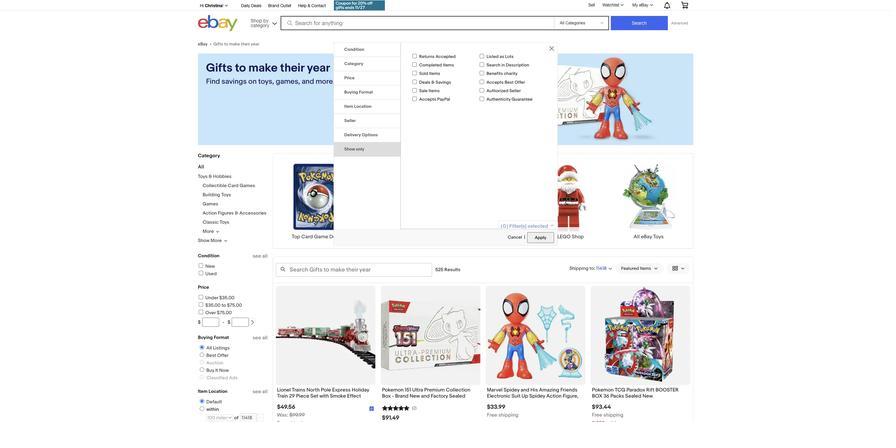 Task type: locate. For each thing, give the bounding box(es) containing it.
list
[[273, 162, 693, 249]]

0 vertical spatial ebay
[[639, 3, 648, 7]]

all listings
[[206, 346, 230, 352]]

1 vertical spatial location
[[209, 389, 227, 395]]

item up the delivery
[[344, 104, 353, 109]]

3 all from the top
[[262, 389, 268, 396]]

$35.00 up $35.00 to $75.00 at the left bottom of page
[[219, 296, 234, 301]]

2 shipping from the left
[[603, 413, 623, 419]]

Search in Description checkbox
[[480, 62, 484, 67]]

1 horizontal spatial offer
[[515, 80, 525, 85]]

0 horizontal spatial location
[[209, 389, 227, 395]]

to for gifts to make their year find savings on toys, games, and more.
[[235, 61, 246, 75]]

29
[[289, 394, 295, 400]]

$35.00 to $75.00 link
[[198, 303, 242, 309]]

and inside 'marvel spidey and his amazing friends electronic suit up spidey action figure,'
[[521, 388, 529, 394]]

1 vertical spatial ebay
[[198, 41, 208, 47]]

2 $ from the left
[[228, 320, 230, 326]]

top
[[292, 234, 300, 241]]

shipping
[[499, 413, 519, 419], [603, 413, 623, 419]]

item location
[[344, 104, 372, 109], [198, 389, 227, 395]]

& down sold items
[[431, 80, 435, 85]]

their for gifts to make their year
[[241, 41, 250, 47]]

items for sold items
[[429, 71, 440, 77]]

deals inside 'link'
[[251, 3, 261, 8]]

3 see all button from the top
[[253, 389, 268, 396]]

smoke
[[330, 394, 346, 400]]

best down the charity at the right top of the page
[[505, 80, 514, 85]]

(2) link
[[382, 405, 417, 412]]

1 horizontal spatial card
[[301, 234, 313, 241]]

pokemon left 151 on the left bottom
[[382, 388, 404, 394]]

0 horizontal spatial brand
[[268, 3, 279, 8]]

shipping for $93.44
[[603, 413, 623, 419]]

tab list containing condition
[[334, 43, 401, 157]]

1 vertical spatial items
[[429, 71, 440, 77]]

shipping inside $93.44 free shipping
[[603, 413, 623, 419]]

to down under $35.00
[[222, 303, 226, 309]]

free down $33.99 on the right bottom of page
[[487, 413, 497, 419]]

new up used
[[205, 264, 215, 270]]

1 $ from the left
[[198, 320, 201, 326]]

1 horizontal spatial show
[[344, 147, 355, 152]]

their for gifts to make their year find savings on toys, games, and more.
[[280, 61, 304, 75]]

$93.44 free shipping
[[592, 405, 623, 419]]

1 horizontal spatial item
[[344, 104, 353, 109]]

gifts for gifts to make their year find savings on toys, games, and more.
[[206, 61, 233, 75]]

0 horizontal spatial sealed
[[449, 394, 465, 400]]

premium
[[424, 388, 445, 394]]

$ down over $75.00 "option"
[[198, 320, 201, 326]]

1 [object undefined] image from the top
[[369, 406, 374, 412]]

games up accessories
[[240, 183, 255, 189]]

figure,
[[563, 394, 579, 400]]

guarantee
[[512, 97, 533, 102]]

&
[[308, 3, 310, 8], [431, 80, 435, 85], [209, 174, 212, 180], [235, 211, 238, 216]]

paypal
[[437, 97, 450, 102]]

1 vertical spatial to
[[235, 61, 246, 75]]

ebay inside list
[[641, 234, 652, 241]]

returns
[[419, 54, 435, 59]]

1 vertical spatial deals
[[419, 80, 431, 85]]

1 horizontal spatial -
[[392, 394, 394, 400]]

collectible card games building toys games action figures & accessories classic toys
[[203, 183, 267, 226]]

marvel spidey and his amazing friends electronic suit up spidey action figure,
[[487, 388, 579, 400]]

free for $33.99
[[487, 413, 497, 419]]

0 horizontal spatial accepts
[[419, 97, 436, 102]]

[object undefined] image
[[369, 406, 374, 412], [369, 407, 374, 412]]

under
[[205, 296, 218, 301]]

cancel button
[[508, 232, 522, 244]]

525
[[435, 267, 443, 273]]

year up more.
[[307, 61, 330, 75]]

Minimum Value text field
[[202, 318, 219, 328]]

1 vertical spatial see
[[253, 335, 261, 342]]

1 horizontal spatial price
[[344, 75, 355, 81]]

new up (2)
[[410, 394, 420, 400]]

all inside list
[[634, 234, 640, 241]]

0 horizontal spatial their
[[241, 41, 250, 47]]

1 horizontal spatial year
[[307, 61, 330, 75]]

offer down 'listings'
[[217, 353, 229, 359]]

listed
[[487, 54, 499, 59]]

show left only
[[344, 147, 355, 152]]

to up savings
[[235, 61, 246, 75]]

free inside $93.44 free shipping
[[592, 413, 602, 419]]

seller up authenticity guarantee
[[509, 88, 521, 94]]

1 vertical spatial card
[[301, 234, 313, 241]]

new
[[205, 264, 215, 270], [410, 394, 420, 400], [643, 394, 653, 400]]

buy it now link
[[197, 368, 230, 374]]

more up the show more on the bottom left
[[203, 229, 214, 235]]

authorized
[[487, 88, 508, 94]]

$35.00
[[219, 296, 234, 301], [205, 303, 221, 309]]

1 vertical spatial $75.00
[[217, 311, 232, 316]]

0 vertical spatial brand
[[268, 3, 279, 8]]

to
[[224, 41, 228, 47], [235, 61, 246, 75], [222, 303, 226, 309]]

rift
[[646, 388, 654, 394]]

within radio
[[200, 407, 204, 412]]

0 vertical spatial show
[[344, 147, 355, 152]]

2 see all button from the top
[[253, 335, 268, 342]]

None submit
[[611, 16, 668, 30]]

gifts inside gifts to make their year find savings on toys, games, and more.
[[206, 61, 233, 75]]

1 horizontal spatial brand
[[395, 394, 409, 400]]

2 vertical spatial all
[[262, 389, 268, 396]]

2 vertical spatial ebay
[[641, 234, 652, 241]]

Default radio
[[200, 400, 204, 404]]

in
[[501, 62, 505, 68]]

spidey right up in the bottom of the page
[[529, 394, 545, 400]]

1 see from the top
[[253, 253, 261, 260]]

deals right game
[[329, 234, 343, 241]]

top card game deals
[[292, 234, 343, 241]]

see
[[253, 253, 261, 260], [253, 335, 261, 342], [253, 389, 261, 396]]

0 horizontal spatial price
[[198, 285, 209, 291]]

$75.00
[[227, 303, 242, 309], [217, 311, 232, 316]]

best offer link
[[197, 353, 230, 359]]

item up default radio
[[198, 389, 208, 395]]

see all button for used
[[253, 253, 268, 260]]

buying format
[[344, 90, 373, 95], [198, 335, 229, 341]]

banner
[[198, 0, 693, 33]]

completed
[[419, 62, 442, 68]]

year
[[251, 41, 259, 47], [307, 61, 330, 75]]

2 see all from the top
[[253, 335, 268, 342]]

make for gifts to make their year
[[229, 41, 240, 47]]

submit price range image
[[250, 321, 255, 326]]

and inside gifts to make their year find savings on toys, games, and more.
[[302, 77, 314, 86]]

1 vertical spatial category
[[198, 153, 220, 159]]

ebay inside "account" navigation
[[639, 3, 648, 7]]

0 vertical spatial category
[[344, 61, 363, 66]]

location
[[354, 104, 372, 109], [209, 389, 227, 395]]

1 horizontal spatial accepts
[[487, 80, 504, 85]]

show for show only
[[344, 147, 355, 152]]

and left factory
[[421, 394, 430, 400]]

1 horizontal spatial spidey
[[529, 394, 545, 400]]

brand up (2) link
[[395, 394, 409, 400]]

1 horizontal spatial $
[[228, 320, 230, 326]]

savings
[[222, 77, 247, 86]]

my ebay
[[632, 3, 648, 7]]

classified ads link
[[197, 376, 239, 382]]

savings
[[436, 80, 451, 85]]

location up delivery options
[[354, 104, 372, 109]]

pokemon inside pokemon tcg paradox rift booster box 36 packs sealed new
[[592, 388, 614, 394]]

accepts down benefits
[[487, 80, 504, 85]]

1 horizontal spatial sealed
[[625, 394, 641, 400]]

525 results
[[435, 267, 461, 273]]

pokemon left 'tcg'
[[592, 388, 614, 394]]

1 vertical spatial all
[[262, 335, 268, 342]]

free for $93.44
[[592, 413, 602, 419]]

over $75.00 link
[[198, 311, 232, 316]]

games down "building"
[[203, 201, 218, 207]]

1 horizontal spatial and
[[421, 394, 430, 400]]

item location up delivery options
[[344, 104, 372, 109]]

sealed right packs
[[625, 394, 641, 400]]

new inside 'pokemon 151 ultra premium collection box - brand new and factory sealed'
[[410, 394, 420, 400]]

sealed right factory
[[449, 394, 465, 400]]

their
[[241, 41, 250, 47], [280, 61, 304, 75]]

banner containing sell
[[198, 0, 693, 33]]

year up gifts to make their year find savings on toys, games, and more.
[[251, 41, 259, 47]]

show
[[344, 147, 355, 152], [198, 238, 210, 244]]

1 pokemon from the left
[[382, 388, 404, 394]]

items for sale items
[[429, 88, 440, 94]]

0 vertical spatial make
[[229, 41, 240, 47]]

their inside gifts to make their year find savings on toys, games, and more.
[[280, 61, 304, 75]]

1 vertical spatial brand
[[395, 394, 409, 400]]

deals inside "link"
[[329, 234, 343, 241]]

1 sealed from the left
[[449, 394, 465, 400]]

Best Offer radio
[[200, 353, 204, 358]]

card inside collectible card games building toys games action figures & accessories classic toys
[[228, 183, 239, 189]]

deals right daily at left top
[[251, 3, 261, 8]]

1 vertical spatial format
[[214, 335, 229, 341]]

deals & savings
[[419, 80, 451, 85]]

pokemon for -
[[382, 388, 404, 394]]

action down "games" 'link'
[[203, 211, 217, 216]]

1 horizontal spatial shipping
[[603, 413, 623, 419]]

0 vertical spatial seller
[[509, 88, 521, 94]]

1 vertical spatial price
[[198, 285, 209, 291]]

list containing top card game deals
[[273, 162, 693, 249]]

spidey left up in the bottom of the page
[[504, 388, 520, 394]]

lego
[[557, 234, 571, 241]]

best
[[505, 80, 514, 85], [206, 353, 216, 359]]

- down over $75.00
[[222, 320, 224, 326]]

year inside gifts to make their year find savings on toys, games, and more.
[[307, 61, 330, 75]]

0 vertical spatial offer
[[515, 80, 525, 85]]

used link
[[198, 271, 217, 277]]

items up accepts paypal on the top of page
[[429, 88, 440, 94]]

0 vertical spatial all
[[198, 164, 204, 171]]

shipping down $33.99 on the right bottom of page
[[499, 413, 519, 419]]

gifts
[[213, 41, 223, 47], [206, 61, 233, 75]]

0 horizontal spatial year
[[251, 41, 259, 47]]

1 vertical spatial year
[[307, 61, 330, 75]]

0 vertical spatial their
[[241, 41, 250, 47]]

0 vertical spatial see
[[253, 253, 261, 260]]

0 vertical spatial item location
[[344, 104, 372, 109]]

All Listings radio
[[200, 346, 204, 350]]

$ for "minimum value" text field
[[198, 320, 201, 326]]

buy it now
[[206, 368, 229, 374]]

1 horizontal spatial pokemon
[[592, 388, 614, 394]]

1 vertical spatial -
[[392, 394, 394, 400]]

1 see all from the top
[[253, 253, 268, 260]]

0 horizontal spatial show
[[198, 238, 210, 244]]

0 vertical spatial accepts
[[487, 80, 504, 85]]

1 vertical spatial $35.00
[[205, 303, 221, 309]]

suit
[[512, 394, 521, 400]]

Over $75.00 checkbox
[[199, 311, 203, 315]]

game
[[314, 234, 328, 241]]

free inside $33.99 free shipping
[[487, 413, 497, 419]]

1 vertical spatial buying format
[[198, 335, 229, 341]]

1 horizontal spatial condition
[[344, 47, 364, 52]]

card inside "link"
[[301, 234, 313, 241]]

2 pokemon from the left
[[592, 388, 614, 394]]

to for $35.00 to $75.00
[[222, 303, 226, 309]]

now
[[219, 368, 229, 374]]

1 vertical spatial show
[[198, 238, 210, 244]]

1 see all button from the top
[[253, 253, 268, 260]]

accepts for accepts best offer
[[487, 80, 504, 85]]

5 out of 5 stars image
[[382, 405, 409, 412]]

1 horizontal spatial best
[[505, 80, 514, 85]]

go image
[[258, 417, 263, 421]]

classified ads
[[206, 376, 238, 382]]

0 vertical spatial action
[[203, 211, 217, 216]]

make up toys,
[[249, 61, 278, 75]]

0 vertical spatial buying
[[344, 90, 358, 95]]

offer down the charity at the right top of the page
[[515, 80, 525, 85]]

items
[[443, 62, 454, 68], [429, 71, 440, 77], [429, 88, 440, 94]]

Maximum Value text field
[[232, 318, 249, 328]]

0 vertical spatial see all button
[[253, 253, 268, 260]]

1 horizontal spatial free
[[592, 413, 602, 419]]

0 horizontal spatial pokemon
[[382, 388, 404, 394]]

1 vertical spatial gifts
[[206, 61, 233, 75]]

& inside help & contact link
[[308, 3, 310, 8]]

1 horizontal spatial new
[[410, 394, 420, 400]]

1 vertical spatial their
[[280, 61, 304, 75]]

close image
[[549, 46, 554, 51]]

show down the "more" button
[[198, 238, 210, 244]]

0 vertical spatial all
[[262, 253, 268, 260]]

new left booster
[[643, 394, 653, 400]]

shipping down $93.44 on the bottom of page
[[603, 413, 623, 419]]

his
[[531, 388, 538, 394]]

2 sealed from the left
[[625, 394, 641, 400]]

all for all listings
[[206, 346, 212, 352]]

location up default
[[209, 389, 227, 395]]

and left his
[[521, 388, 529, 394]]

1 vertical spatial all
[[634, 234, 640, 241]]

more down the "more" button
[[211, 238, 222, 244]]

pokemon tcg paradox rift booster box 36 packs sealed new link
[[592, 388, 689, 402]]

and left more.
[[302, 77, 314, 86]]

options
[[362, 132, 378, 138]]

seller up the delivery
[[344, 118, 356, 123]]

all
[[262, 253, 268, 260], [262, 335, 268, 342], [262, 389, 268, 396]]

tab list
[[334, 43, 401, 157]]

lionel trains north pole express holiday train 29 piece set with smoke effect link
[[277, 388, 374, 402]]

0 vertical spatial price
[[344, 75, 355, 81]]

only
[[356, 147, 364, 152]]

2 vertical spatial deals
[[329, 234, 343, 241]]

factory
[[431, 394, 448, 400]]

category
[[344, 61, 363, 66], [198, 153, 220, 159]]

& right figures
[[235, 211, 238, 216]]

accepts down sale items
[[419, 97, 436, 102]]

2 see from the top
[[253, 335, 261, 342]]

to right ebay link
[[224, 41, 228, 47]]

make
[[229, 41, 240, 47], [249, 61, 278, 75]]

make right ebay link
[[229, 41, 240, 47]]

listed as lots
[[487, 54, 514, 59]]

2 free from the left
[[592, 413, 602, 419]]

- right "box" at the bottom of page
[[392, 394, 394, 400]]

Sale Items checkbox
[[412, 88, 417, 93]]

deals
[[251, 3, 261, 8], [419, 80, 431, 85], [329, 234, 343, 241]]

best up auction "link"
[[206, 353, 216, 359]]

$ left maximum value text field
[[228, 320, 230, 326]]

0 horizontal spatial offer
[[217, 353, 229, 359]]

classified
[[206, 376, 228, 382]]

& inside collectible card games building toys games action figures & accessories classic toys
[[235, 211, 238, 216]]

make for gifts to make their year find savings on toys, games, and more.
[[249, 61, 278, 75]]

card down hobbies
[[228, 183, 239, 189]]

0 vertical spatial gifts
[[213, 41, 223, 47]]

all for best offer
[[262, 335, 268, 342]]

more
[[203, 229, 214, 235], [211, 238, 222, 244]]

1 horizontal spatial buying format
[[344, 90, 373, 95]]

pokemon inside 'pokemon 151 ultra premium collection box - brand new and factory sealed'
[[382, 388, 404, 394]]

pokemon
[[382, 388, 404, 394], [592, 388, 614, 394]]

1 horizontal spatial category
[[344, 61, 363, 66]]

price up under $35.00 checkbox
[[198, 285, 209, 291]]

item location up default
[[198, 389, 227, 395]]

2 horizontal spatial and
[[521, 388, 529, 394]]

search
[[487, 62, 501, 68]]

1 horizontal spatial location
[[354, 104, 372, 109]]

0 horizontal spatial shipping
[[499, 413, 519, 419]]

0 horizontal spatial seller
[[344, 118, 356, 123]]

2 [object undefined] image from the top
[[369, 407, 374, 412]]

2 vertical spatial see
[[253, 389, 261, 396]]

$35.00 down under
[[205, 303, 221, 309]]

$75.00 down $35.00 to $75.00 at the left bottom of page
[[217, 311, 232, 316]]

0 vertical spatial card
[[228, 183, 239, 189]]

0 vertical spatial year
[[251, 41, 259, 47]]

marvel spidey and his amazing friends electronic suit up spidey action figure, image
[[486, 286, 585, 386]]

0 vertical spatial to
[[224, 41, 228, 47]]

free down $93.44 on the bottom of page
[[592, 413, 602, 419]]

to for gifts to make their year
[[224, 41, 228, 47]]

$75.00 down under $35.00
[[227, 303, 242, 309]]

to inside gifts to make their year find savings on toys, games, and more.
[[235, 61, 246, 75]]

action left figure,
[[546, 394, 562, 400]]

0 vertical spatial see all
[[253, 253, 268, 260]]

2 all from the top
[[262, 335, 268, 342]]

& up the collectible
[[209, 174, 212, 180]]

card for top
[[301, 234, 313, 241]]

authenticity guarantee
[[487, 97, 533, 102]]

ads
[[229, 376, 238, 382]]

my
[[632, 3, 638, 7]]

1 vertical spatial item
[[198, 389, 208, 395]]

see all for best offer
[[253, 335, 268, 342]]

see all button for best offer
[[253, 335, 268, 342]]

Auction radio
[[200, 361, 204, 365]]

action inside 'marvel spidey and his amazing friends electronic suit up spidey action figure,'
[[546, 394, 562, 400]]

0 horizontal spatial item location
[[198, 389, 227, 395]]

0 vertical spatial format
[[359, 90, 373, 95]]

items down 'accepted'
[[443, 62, 454, 68]]

-
[[222, 320, 224, 326], [392, 394, 394, 400]]

1 all from the top
[[262, 253, 268, 260]]

2 vertical spatial see all button
[[253, 389, 268, 396]]

ebay link
[[198, 41, 213, 47]]

brand left the outlet
[[268, 3, 279, 8]]

price right more.
[[344, 75, 355, 81]]

& right help
[[308, 3, 310, 8]]

set
[[310, 394, 318, 400]]

items up 'deals & savings'
[[429, 71, 440, 77]]

card right top
[[301, 234, 313, 241]]

2 vertical spatial all
[[206, 346, 212, 352]]

shipping inside $33.99 free shipping
[[499, 413, 519, 419]]

make inside gifts to make their year find savings on toys, games, and more.
[[249, 61, 278, 75]]

1 shipping from the left
[[499, 413, 519, 419]]

deals down sold
[[419, 80, 431, 85]]

1 free from the left
[[487, 413, 497, 419]]

2 vertical spatial to
[[222, 303, 226, 309]]



Task type: vqa. For each thing, say whether or not it's contained in the screenshot.
$50.99 Free shipping or Best Offer 386 sold
no



Task type: describe. For each thing, give the bounding box(es) containing it.
action inside collectible card games building toys games action figures & accessories classic toys
[[203, 211, 217, 216]]

1 vertical spatial condition
[[198, 253, 219, 259]]

(2)
[[412, 406, 417, 412]]

New checkbox
[[199, 264, 203, 268]]

on
[[248, 77, 257, 86]]

Apply submit
[[527, 233, 554, 243]]

contact
[[311, 3, 326, 8]]

action figures & accessories link
[[203, 211, 267, 216]]

show only
[[344, 147, 364, 152]]

0 horizontal spatial spidey
[[504, 388, 520, 394]]

delivery options
[[344, 132, 378, 138]]

marvel spidey and his amazing friends electronic suit up spidey action figure, link
[[487, 388, 584, 402]]

under $35.00 link
[[198, 296, 234, 301]]

new link
[[198, 264, 215, 270]]

0 vertical spatial best
[[505, 80, 514, 85]]

0 horizontal spatial buying format
[[198, 335, 229, 341]]

show for show more
[[198, 238, 210, 244]]

results
[[445, 267, 461, 273]]

card for collectible
[[228, 183, 239, 189]]

listings
[[213, 346, 230, 352]]

& for hobbies
[[209, 174, 212, 180]]

$49.56
[[277, 405, 295, 412]]

box
[[382, 394, 391, 400]]

cancel
[[508, 235, 522, 240]]

more.
[[316, 77, 335, 86]]

lionel trains north pole express holiday train 29 piece set with smoke effect image
[[276, 286, 375, 386]]

1 horizontal spatial item location
[[344, 104, 372, 109]]

1 horizontal spatial seller
[[509, 88, 521, 94]]

accepted
[[436, 54, 456, 59]]

0 horizontal spatial category
[[198, 153, 220, 159]]

lots
[[505, 54, 514, 59]]

all for all
[[198, 164, 204, 171]]

0 horizontal spatial item
[[198, 389, 208, 395]]

year for gifts to make their year
[[251, 41, 259, 47]]

Authenticity Guarantee checkbox
[[480, 97, 484, 101]]

Used checkbox
[[199, 271, 203, 276]]

shop
[[572, 234, 584, 241]]

show more button
[[198, 238, 228, 244]]

0 horizontal spatial new
[[205, 264, 215, 270]]

collectible card games link
[[203, 183, 255, 189]]

daily
[[241, 3, 250, 8]]

all ebay toys link
[[607, 162, 690, 241]]

default link
[[197, 400, 223, 406]]

classic
[[203, 220, 219, 226]]

$93.44
[[592, 405, 611, 412]]

advanced link
[[668, 16, 692, 30]]

0 horizontal spatial games
[[203, 201, 218, 207]]

Buy It Now radio
[[200, 368, 204, 373]]

lionel
[[277, 388, 291, 394]]

sold items
[[419, 71, 440, 77]]

accepts paypal
[[419, 97, 450, 102]]

accepts best offer
[[487, 80, 525, 85]]

0 vertical spatial location
[[354, 104, 372, 109]]

0 vertical spatial more
[[203, 229, 214, 235]]

was:
[[277, 413, 288, 419]]

$ for maximum value text field
[[228, 320, 230, 326]]

11418 text field
[[240, 414, 257, 423]]

top card game deals link
[[276, 162, 359, 241]]

brand inside 'pokemon 151 ultra premium collection box - brand new and factory sealed'
[[395, 394, 409, 400]]

none submit inside banner
[[611, 16, 668, 30]]

& for savings
[[431, 80, 435, 85]]

accepts for accepts paypal
[[419, 97, 436, 102]]

within
[[206, 407, 219, 413]]

151
[[405, 388, 411, 394]]

over
[[205, 311, 216, 316]]

3 see from the top
[[253, 389, 261, 396]]

$33.99
[[487, 405, 506, 412]]

pokemon tcg paradox rift booster box 36 packs sealed new image
[[604, 286, 677, 386]]

games link
[[203, 201, 218, 207]]

see for best offer
[[253, 335, 261, 342]]

under $35.00
[[205, 296, 234, 301]]

gifts for gifts to make their year
[[213, 41, 223, 47]]

Completed Items checkbox
[[412, 62, 417, 67]]

brand inside "account" navigation
[[268, 3, 279, 8]]

figures
[[218, 211, 234, 216]]

returns accepted
[[419, 54, 456, 59]]

0 horizontal spatial buying
[[198, 335, 213, 341]]

Accepts PayPal checkbox
[[412, 97, 417, 101]]

up
[[522, 394, 528, 400]]

ebay for all ebay toys
[[641, 234, 652, 241]]

all for all ebay toys
[[634, 234, 640, 241]]

3 see all from the top
[[253, 389, 268, 396]]

0 horizontal spatial best
[[206, 353, 216, 359]]

collection
[[446, 388, 470, 394]]

of
[[234, 416, 239, 422]]

tcg
[[615, 388, 625, 394]]

$91.49
[[382, 416, 399, 422]]

toys & hobbies
[[198, 174, 231, 180]]

collectible
[[203, 183, 227, 189]]

1 vertical spatial seller
[[344, 118, 356, 123]]

Authorized Seller checkbox
[[480, 88, 484, 93]]

more button
[[203, 229, 220, 235]]

toys,
[[258, 77, 274, 86]]

36
[[604, 394, 609, 400]]

lionel trains north pole express holiday train 29 piece set with smoke effect
[[277, 388, 369, 400]]

the lego shop
[[548, 234, 584, 241]]

booster
[[656, 388, 679, 394]]

1 vertical spatial item location
[[198, 389, 227, 395]]

1 vertical spatial offer
[[217, 353, 229, 359]]

year for gifts to make their year find savings on toys, games, and more.
[[307, 61, 330, 75]]

classic toys link
[[203, 220, 229, 226]]

$99.99
[[290, 413, 305, 419]]

sale items
[[419, 88, 440, 94]]

0 horizontal spatial -
[[222, 320, 224, 326]]

hobbies
[[213, 174, 231, 180]]

Listed as Lots checkbox
[[480, 54, 484, 58]]

0 vertical spatial buying format
[[344, 90, 373, 95]]

box
[[592, 394, 602, 400]]

outlet
[[280, 3, 291, 8]]

Under $35.00 checkbox
[[199, 296, 203, 300]]

best offer
[[206, 353, 229, 359]]

ebay for my ebay
[[639, 3, 648, 7]]

holiday
[[352, 388, 369, 394]]

train
[[277, 394, 288, 400]]

1 horizontal spatial buying
[[344, 90, 358, 95]]

account navigation
[[198, 0, 693, 12]]

shipping for $33.99
[[499, 413, 519, 419]]

daily deals
[[241, 3, 261, 8]]

$35.00 to $75.00
[[205, 303, 242, 309]]

get an extra 20% off image
[[334, 0, 385, 11]]

watchlist link
[[599, 1, 627, 9]]

pokemon tcg paradox rift booster box 36 packs sealed new
[[592, 388, 679, 400]]

toys inside list
[[653, 234, 664, 241]]

0 vertical spatial $75.00
[[227, 303, 242, 309]]

sale
[[419, 88, 428, 94]]

pokemon 151 ultra premium collection box - brand new and factory sealed image
[[381, 286, 480, 386]]

your shopping cart image
[[681, 2, 689, 8]]

Accepts Best Offer checkbox
[[480, 80, 484, 84]]

pokemon for 36
[[592, 388, 614, 394]]

delivery
[[344, 132, 361, 138]]

& for contact
[[308, 3, 310, 8]]

sealed inside pokemon tcg paradox rift booster box 36 packs sealed new
[[625, 394, 641, 400]]

all ebay toys
[[634, 234, 664, 241]]

items for completed items
[[443, 62, 454, 68]]

Classified Ads radio
[[200, 376, 204, 380]]

it
[[215, 368, 218, 374]]

see all for used
[[253, 253, 268, 260]]

benefits charity
[[487, 71, 518, 77]]

Returns Accepted checkbox
[[412, 54, 417, 58]]

find
[[206, 77, 220, 86]]

sealed inside 'pokemon 151 ultra premium collection box - brand new and factory sealed'
[[449, 394, 465, 400]]

all listings link
[[197, 346, 231, 352]]

trains
[[292, 388, 305, 394]]

Sold Items checkbox
[[412, 71, 417, 76]]

auction
[[206, 361, 223, 367]]

see for used
[[253, 253, 261, 260]]

0 vertical spatial condition
[[344, 47, 364, 52]]

Benefits charity checkbox
[[480, 71, 484, 76]]

0 vertical spatial $35.00
[[219, 296, 234, 301]]

and inside 'pokemon 151 ultra premium collection box - brand new and factory sealed'
[[421, 394, 430, 400]]

new inside pokemon tcg paradox rift booster box 36 packs sealed new
[[643, 394, 653, 400]]

Deals & Savings checkbox
[[412, 80, 417, 84]]

over $75.00
[[205, 311, 232, 316]]

0 vertical spatial games
[[240, 183, 255, 189]]

all for used
[[262, 253, 268, 260]]

help
[[298, 3, 307, 8]]

brand outlet
[[268, 3, 291, 8]]

- inside 'pokemon 151 ultra premium collection box - brand new and factory sealed'
[[392, 394, 394, 400]]

1 vertical spatial more
[[211, 238, 222, 244]]

$35.00 to $75.00 checkbox
[[199, 303, 203, 307]]

amazing
[[539, 388, 559, 394]]

ultra
[[412, 388, 423, 394]]



